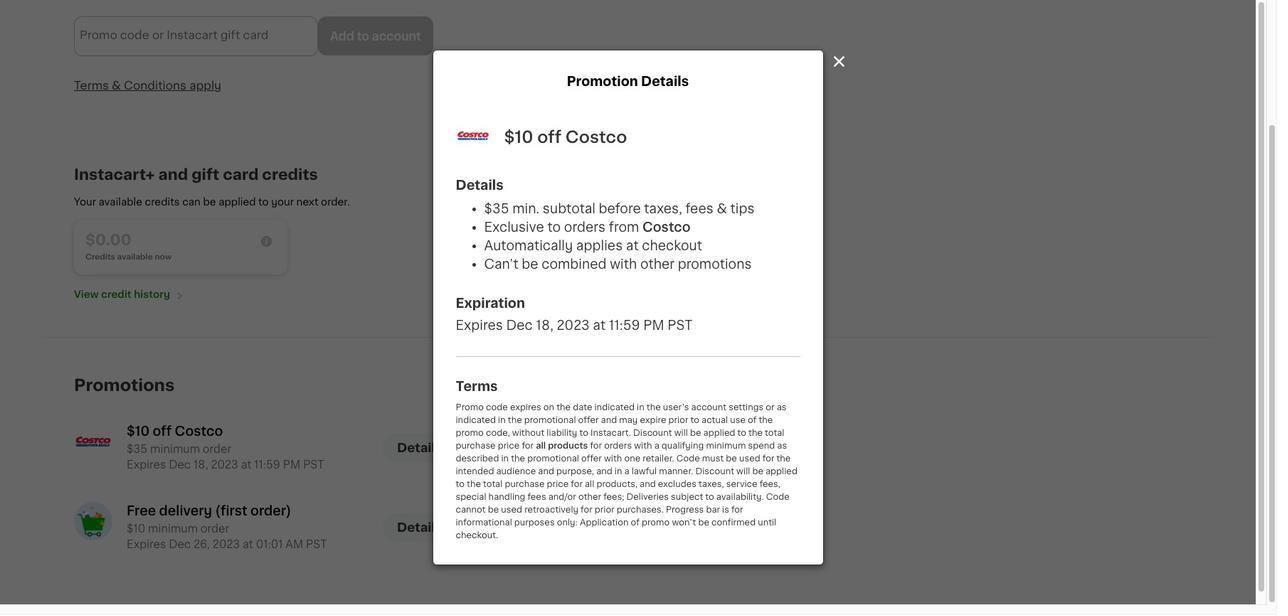 Task type: describe. For each thing, give the bounding box(es) containing it.
the down the or
[[759, 417, 773, 425]]

orders inside the for orders with a qualifying minimum spend as described in the promotional offer with one retailer. code must be used for the intended audience and purpose, and in a lawful manner. discount will be applied to the total purchase price for all products, and excludes taxes, service fees, special handling fees and/or other fees; deliveries subject to availability. code cannot be used retroactively for prior purchases. progress bar is for informational purposes only: application of promo won't be confirmed until checkout.
[[605, 442, 632, 451]]

the up spend
[[749, 430, 763, 438]]

at down combined
[[593, 320, 606, 332]]

will inside 'promo code expires on the date indicated in the user's account settings or as indicated in the promotional offer and may expire prior to actual use of the promo code, without liability to instacart. discount will be applied to the total purchase price for'
[[675, 430, 688, 438]]

to up products
[[580, 430, 589, 438]]

minimum for with
[[706, 442, 746, 451]]

purpose,
[[557, 468, 595, 477]]

credits
[[85, 253, 115, 261]]

& inside $35 min. subtotal before taxes, fees & tips exclusive to orders from costco automatically applies at checkout can't be combined with other promotions
[[717, 203, 727, 216]]

11:59 inside $10 off costco $35 minimum order expires dec 18, 2023 at 11:59 pm pst
[[254, 460, 280, 471]]

or
[[766, 404, 775, 412]]

view credit history link
[[74, 286, 187, 303]]

min.
[[513, 203, 540, 216]]

instacart.
[[591, 430, 631, 438]]

taxes, inside $35 min. subtotal before taxes, fees & tips exclusive to orders from costco automatically applies at checkout can't be combined with other promotions
[[644, 203, 683, 216]]

fees,
[[760, 481, 781, 489]]

add to account
[[330, 30, 421, 42]]

combined
[[542, 259, 607, 271]]

offer inside 'promo code expires on the date indicated in the user's account settings or as indicated in the promotional offer and may expire prior to actual use of the promo code, without liability to instacart. discount will be applied to the total purchase price for'
[[578, 417, 599, 425]]

now
[[155, 253, 172, 261]]

from
[[609, 222, 640, 234]]

cannot
[[456, 506, 486, 515]]

be right must
[[726, 455, 737, 464]]

the down expires
[[508, 417, 522, 425]]

won't
[[672, 519, 696, 528]]

to inside $35 min. subtotal before taxes, fees & tips exclusive to orders from costco automatically applies at checkout can't be combined with other promotions
[[548, 222, 561, 234]]

and up products,
[[597, 468, 613, 477]]

and left purpose,
[[538, 468, 555, 477]]

be right can
[[203, 197, 216, 207]]

0 vertical spatial credits
[[262, 167, 318, 182]]

applied inside the for orders with a qualifying minimum spend as described in the promotional offer with one retailer. code must be used for the intended audience and purpose, and in a lawful manner. discount will be applied to the total purchase price for all products, and excludes taxes, service fees, special handling fees and/or other fees; deliveries subject to availability. code cannot be used retroactively for prior purchases. progress bar is for informational purposes only: application of promo won't be confirmed until checkout.
[[766, 468, 798, 477]]

$35 min. subtotal before taxes, fees & tips exclusive to orders from costco automatically applies at checkout can't be combined with other promotions
[[484, 203, 755, 271]]

instacart+ and gift card credits
[[74, 167, 318, 182]]

order)
[[251, 505, 291, 518]]

in up products,
[[615, 468, 623, 477]]

use
[[731, 417, 746, 425]]

0 horizontal spatial a
[[625, 468, 630, 477]]

to up bar at the right bottom of page
[[706, 494, 715, 502]]

user's
[[663, 404, 689, 412]]

$35 inside $10 off costco $35 minimum order expires dec 18, 2023 at 11:59 pm pst
[[127, 444, 148, 455]]

deliveries
[[627, 494, 669, 502]]

close modal image
[[830, 52, 848, 70]]

$10 inside free delivery (first order) $10 minimum order expires dec 26, 2023 at 01:01 am pst
[[127, 524, 145, 534]]

excludes
[[658, 481, 697, 489]]

$10 for $10 off costco $35 minimum order expires dec 18, 2023 at 11:59 pm pst
[[127, 425, 150, 438]]

is
[[723, 506, 730, 515]]

$35 inside $35 min. subtotal before taxes, fees & tips exclusive to orders from costco automatically applies at checkout can't be combined with other promotions
[[484, 203, 509, 216]]

0 horizontal spatial code
[[677, 455, 700, 464]]

retailer.
[[643, 455, 675, 464]]

conditions
[[124, 80, 187, 91]]

promo inside 'promo code expires on the date indicated in the user's account settings or as indicated in the promotional offer and may expire prior to actual use of the promo code, without liability to instacart. discount will be applied to the total purchase price for'
[[456, 430, 484, 438]]

promotion details
[[567, 75, 689, 88]]

terms for terms & conditions apply
[[74, 80, 109, 91]]

your
[[271, 197, 294, 207]]

to left your
[[258, 197, 269, 207]]

checkout
[[642, 240, 703, 253]]

purposes
[[515, 519, 555, 528]]

the down the intended
[[467, 481, 481, 489]]

promotion
[[567, 75, 638, 88]]

(first
[[215, 505, 248, 518]]

pm inside $10 off costco $35 minimum order expires dec 18, 2023 at 11:59 pm pst
[[283, 460, 301, 471]]

0 vertical spatial pst
[[668, 320, 693, 332]]

account inside button
[[372, 30, 421, 42]]

0 vertical spatial all
[[536, 442, 546, 451]]

costco for $10 off costco
[[566, 129, 627, 145]]

prior inside 'promo code expires on the date indicated in the user's account settings or as indicated in the promotional offer and may expire prior to actual use of the promo code, without liability to instacart. discount will be applied to the total purchase price for'
[[669, 417, 689, 425]]

intended
[[456, 468, 494, 477]]

1 horizontal spatial a
[[655, 442, 660, 451]]

code
[[486, 404, 508, 412]]

price inside the for orders with a qualifying minimum spend as described in the promotional offer with one retailer. code must be used for the intended audience and purpose, and in a lawful manner. discount will be applied to the total purchase price for all products, and excludes taxes, service fees, special handling fees and/or other fees; deliveries subject to availability. code cannot be used retroactively for prior purchases. progress bar is for informational purposes only: application of promo won't be confirmed until checkout.
[[547, 481, 569, 489]]

without
[[512, 430, 545, 438]]

purchases.
[[617, 506, 664, 515]]

2023 inside $10 off costco $35 minimum order expires dec 18, 2023 at 11:59 pm pst
[[211, 460, 238, 471]]

1 vertical spatial with
[[634, 442, 653, 451]]

prior inside the for orders with a qualifying minimum spend as described in the promotional offer with one retailer. code must be used for the intended audience and purpose, and in a lawful manner. discount will be applied to the total purchase price for all products, and excludes taxes, service fees, special handling fees and/or other fees; deliveries subject to availability. code cannot be used retroactively for prior purchases. progress bar is for informational purposes only: application of promo won't be confirmed until checkout.
[[595, 506, 615, 515]]

apply
[[189, 80, 222, 91]]

expires
[[510, 404, 542, 412]]

can't
[[484, 259, 519, 271]]

qualifying
[[662, 442, 704, 451]]

$0.00
[[85, 233, 132, 247]]

add to account button
[[318, 17, 433, 56]]

orders inside $35 min. subtotal before taxes, fees & tips exclusive to orders from costco automatically applies at checkout can't be combined with other promotions
[[564, 222, 606, 234]]

applied inside 'promo code expires on the date indicated in the user's account settings or as indicated in the promotional offer and may expire prior to actual use of the promo code, without liability to instacart. discount will be applied to the total purchase price for'
[[704, 430, 736, 438]]

0 vertical spatial 2023
[[557, 320, 590, 332]]

the up fees,
[[777, 455, 791, 464]]

settings
[[729, 404, 764, 412]]

your available credits can be applied to your next order.
[[74, 197, 350, 207]]

instacart+
[[74, 167, 155, 182]]

free delivery (first order) $10 minimum order expires dec 26, 2023 at 01:01 am pst
[[127, 505, 327, 550]]

of inside 'promo code expires on the date indicated in the user's account settings or as indicated in the promotional offer and may expire prior to actual use of the promo code, without liability to instacart. discount will be applied to the total purchase price for'
[[748, 417, 757, 425]]

1 vertical spatial used
[[501, 506, 523, 515]]

bar
[[706, 506, 720, 515]]

on
[[544, 404, 555, 412]]

all inside the for orders with a qualifying minimum spend as described in the promotional offer with one retailer. code must be used for the intended audience and purpose, and in a lawful manner. discount will be applied to the total purchase price for all products, and excludes taxes, service fees, special handling fees and/or other fees; deliveries subject to availability. code cannot be used retroactively for prior purchases. progress bar is for informational purposes only: application of promo won't be confirmed until checkout.
[[585, 481, 595, 489]]

for down instacart.
[[590, 442, 602, 451]]

the up expire
[[647, 404, 661, 412]]

confirmed
[[712, 519, 756, 528]]

date
[[573, 404, 593, 412]]

0 vertical spatial 11:59
[[609, 320, 640, 332]]

$0.00 credits available now
[[85, 233, 172, 261]]

promo code expires on the date indicated in the user's account settings or as indicated in the promotional offer and may expire prior to actual use of the promo code, without liability to instacart. discount will be applied to the total purchase price for
[[456, 404, 787, 451]]

tips
[[731, 203, 755, 216]]

at inside $35 min. subtotal before taxes, fees & tips exclusive to orders from costco automatically applies at checkout can't be combined with other promotions
[[626, 240, 639, 253]]

order inside $10 off costco $35 minimum order expires dec 18, 2023 at 11:59 pm pst
[[203, 444, 231, 455]]

1 horizontal spatial indicated
[[595, 404, 635, 412]]

before
[[599, 203, 641, 216]]

the right on
[[557, 404, 571, 412]]

subject
[[671, 494, 704, 502]]

checkout.
[[456, 532, 499, 541]]

26,
[[194, 540, 210, 550]]

off for $10 off costco
[[538, 129, 562, 145]]

application
[[580, 519, 629, 528]]

can
[[182, 197, 201, 207]]

0 vertical spatial pm
[[644, 320, 665, 332]]

1 vertical spatial credits
[[145, 197, 180, 207]]

view
[[74, 289, 99, 299]]

price inside 'promo code expires on the date indicated in the user's account settings or as indicated in the promotional offer and may expire prior to actual use of the promo code, without liability to instacart. discount will be applied to the total purchase price for'
[[498, 442, 520, 451]]

be up informational on the left of page
[[488, 506, 499, 515]]

dec inside $10 off costco $35 minimum order expires dec 18, 2023 at 11:59 pm pst
[[169, 460, 191, 471]]

terms for terms
[[456, 381, 498, 393]]

spend
[[749, 442, 775, 451]]

in up audience
[[501, 455, 509, 464]]

purchase inside 'promo code expires on the date indicated in the user's account settings or as indicated in the promotional offer and may expire prior to actual use of the promo code, without liability to instacart. discount will be applied to the total purchase price for'
[[456, 442, 496, 451]]

account inside 'promo code expires on the date indicated in the user's account settings or as indicated in the promotional offer and may expire prior to actual use of the promo code, without liability to instacart. discount will be applied to the total purchase price for'
[[692, 404, 727, 412]]

terms & conditions apply link
[[74, 80, 222, 91]]

fees inside $35 min. subtotal before taxes, fees & tips exclusive to orders from costco automatically applies at checkout can't be combined with other promotions
[[686, 203, 714, 216]]

automatically
[[484, 240, 573, 253]]

purchase inside the for orders with a qualifying minimum spend as described in the promotional offer with one retailer. code must be used for the intended audience and purpose, and in a lawful manner. discount will be applied to the total purchase price for all products, and excludes taxes, service fees, special handling fees and/or other fees; deliveries subject to availability. code cannot be used retroactively for prior purchases. progress bar is for informational purposes only: application of promo won't be confirmed until checkout.
[[505, 481, 545, 489]]

only:
[[557, 519, 578, 528]]

products
[[548, 442, 588, 451]]

expires dec 18, 2023 at 11:59 pm pst
[[456, 320, 693, 332]]

0 vertical spatial applied
[[219, 197, 256, 207]]

$10 off costco
[[504, 129, 627, 145]]

described
[[456, 455, 499, 464]]

expiration
[[456, 298, 525, 311]]

for orders with a qualifying minimum spend as described in the promotional offer with one retailer. code must be used for the intended audience and purpose, and in a lawful manner. discount will be applied to the total purchase price for all products, and excludes taxes, service fees, special handling fees and/or other fees; deliveries subject to availability. code cannot be used retroactively for prior purchases. progress bar is for informational purposes only: application of promo won't be confirmed until checkout.
[[456, 442, 798, 541]]

to up special
[[456, 481, 465, 489]]

pst inside free delivery (first order) $10 minimum order expires dec 26, 2023 at 01:01 am pst
[[306, 540, 327, 550]]

actual
[[702, 417, 728, 425]]

expire
[[640, 417, 667, 425]]

audience
[[497, 468, 536, 477]]

promotions
[[74, 378, 175, 393]]

one
[[625, 455, 641, 464]]

other inside the for orders with a qualifying minimum spend as described in the promotional offer with one retailer. code must be used for the intended audience and purpose, and in a lawful manner. discount will be applied to the total purchase price for all products, and excludes taxes, service fees, special handling fees and/or other fees; deliveries subject to availability. code cannot be used retroactively for prior purchases. progress bar is for informational purposes only: application of promo won't be confirmed until checkout.
[[579, 494, 602, 502]]



Task type: vqa. For each thing, say whether or not it's contained in the screenshot.
price within the for orders with a qualifying minimum spend as described in the promotional offer with one retailer. Code must be used for the intended audience and purpose, and in a lawful manner. Discount will be applied to the total purchase price for all products, and excludes taxes, service fees, special handling fees and/or other fees; Deliveries subject to availability. Code cannot be used retroactively for prior purchases. Progress bar is for informational purposes only: Application of promo won't be confirmed until checkout.
yes



Task type: locate. For each thing, give the bounding box(es) containing it.
1 vertical spatial $35
[[127, 444, 148, 455]]

expires inside free delivery (first order) $10 minimum order expires dec 26, 2023 at 01:01 am pst
[[127, 540, 166, 550]]

1 vertical spatial dec
[[169, 460, 191, 471]]

special
[[456, 494, 487, 502]]

minimum down delivery
[[148, 524, 198, 534]]

0 vertical spatial of
[[748, 417, 757, 425]]

at left 01:01
[[243, 540, 253, 550]]

2 details button from the top
[[383, 514, 457, 542]]

to inside button
[[357, 30, 369, 42]]

1 vertical spatial discount
[[696, 468, 735, 477]]

fees up retroactively
[[528, 494, 546, 502]]

1 horizontal spatial fees
[[686, 203, 714, 216]]

fees;
[[604, 494, 625, 502]]

1 vertical spatial fees
[[528, 494, 546, 502]]

pst inside $10 off costco $35 minimum order expires dec 18, 2023 at 11:59 pm pst
[[303, 460, 324, 471]]

0 horizontal spatial off
[[153, 425, 172, 438]]

expires
[[456, 320, 503, 332], [127, 460, 166, 471], [127, 540, 166, 550]]

progress
[[666, 506, 704, 515]]

prior up application at the bottom left
[[595, 506, 615, 515]]

costco
[[566, 129, 627, 145], [643, 222, 691, 234], [175, 425, 223, 438]]

exclusive
[[484, 222, 544, 234]]

0 horizontal spatial pm
[[283, 460, 301, 471]]

details button
[[383, 434, 457, 462], [383, 514, 457, 542]]

0 horizontal spatial promo
[[456, 430, 484, 438]]

of inside the for orders with a qualifying minimum spend as described in the promotional offer with one retailer. code must be used for the intended audience and purpose, and in a lawful manner. discount will be applied to the total purchase price for all products, and excludes taxes, service fees, special handling fees and/or other fees; deliveries subject to availability. code cannot be used retroactively for prior purchases. progress bar is for informational purposes only: application of promo won't be confirmed until checkout.
[[631, 519, 640, 528]]

indicated down promo at left
[[456, 417, 496, 425]]

1 horizontal spatial will
[[737, 468, 751, 477]]

0 horizontal spatial other
[[579, 494, 602, 502]]

all down without
[[536, 442, 546, 451]]

all down purpose,
[[585, 481, 595, 489]]

1 horizontal spatial $35
[[484, 203, 509, 216]]

1 horizontal spatial account
[[692, 404, 727, 412]]

2023 down combined
[[557, 320, 590, 332]]

0 horizontal spatial price
[[498, 442, 520, 451]]

next
[[297, 197, 319, 207]]

off
[[538, 129, 562, 145], [153, 425, 172, 438]]

1 vertical spatial a
[[625, 468, 630, 477]]

applied down actual
[[704, 430, 736, 438]]

indicated up may
[[595, 404, 635, 412]]

in
[[637, 404, 645, 412], [498, 417, 506, 425], [501, 455, 509, 464], [615, 468, 623, 477]]

1 vertical spatial will
[[737, 468, 751, 477]]

must
[[702, 455, 724, 464]]

the up audience
[[511, 455, 525, 464]]

1 horizontal spatial terms
[[456, 381, 498, 393]]

at inside $10 off costco $35 minimum order expires dec 18, 2023 at 11:59 pm pst
[[241, 460, 252, 471]]

manner.
[[659, 468, 694, 477]]

1 vertical spatial details button
[[383, 514, 457, 542]]

in up code,
[[498, 417, 506, 425]]

of down purchases.
[[631, 519, 640, 528]]

free
[[127, 505, 156, 518]]

indicated
[[595, 404, 635, 412], [456, 417, 496, 425]]

taxes, down must
[[699, 481, 725, 489]]

None text field
[[74, 17, 318, 56]]

0 vertical spatial prior
[[669, 417, 689, 425]]

promo
[[456, 430, 484, 438], [642, 519, 670, 528]]

prior down user's
[[669, 417, 689, 425]]

1 vertical spatial off
[[153, 425, 172, 438]]

offer inside the for orders with a qualifying minimum spend as described in the promotional offer with one retailer. code must be used for the intended audience and purpose, and in a lawful manner. discount will be applied to the total purchase price for all products, and excludes taxes, service fees, special handling fees and/or other fees; deliveries subject to availability. code cannot be used retroactively for prior purchases. progress bar is for informational purposes only: application of promo won't be confirmed until checkout.
[[582, 455, 602, 464]]

applied down card
[[219, 197, 256, 207]]

$35 up exclusive
[[484, 203, 509, 216]]

1 horizontal spatial costco
[[566, 129, 627, 145]]

available
[[99, 197, 142, 207], [117, 253, 153, 261]]

minimum inside $10 off costco $35 minimum order expires dec 18, 2023 at 11:59 pm pst
[[150, 444, 200, 455]]

1 vertical spatial indicated
[[456, 417, 496, 425]]

0 horizontal spatial of
[[631, 519, 640, 528]]

1 vertical spatial prior
[[595, 506, 615, 515]]

0 vertical spatial total
[[765, 430, 785, 438]]

1 vertical spatial of
[[631, 519, 640, 528]]

delivery
[[159, 505, 212, 518]]

1 vertical spatial code
[[767, 494, 790, 502]]

be inside $35 min. subtotal before taxes, fees & tips exclusive to orders from costco automatically applies at checkout can't be combined with other promotions
[[522, 259, 539, 271]]

be up qualifying
[[690, 430, 702, 438]]

1 horizontal spatial pm
[[644, 320, 665, 332]]

in up may
[[637, 404, 645, 412]]

to down subtotal on the top left
[[548, 222, 561, 234]]

informational
[[456, 519, 512, 528]]

1 horizontal spatial promo
[[642, 519, 670, 528]]

for down spend
[[763, 455, 775, 464]]

promo inside the for orders with a qualifying minimum spend as described in the promotional offer with one retailer. code must be used for the intended audience and purpose, and in a lawful manner. discount will be applied to the total purchase price for all products, and excludes taxes, service fees, special handling fees and/or other fees; deliveries subject to availability. code cannot be used retroactively for prior purchases. progress bar is for informational purposes only: application of promo won't be confirmed until checkout.
[[642, 519, 670, 528]]

2 horizontal spatial costco
[[643, 222, 691, 234]]

fees left tips
[[686, 203, 714, 216]]

$35 up free in the bottom of the page
[[127, 444, 148, 455]]

expires down expiration
[[456, 320, 503, 332]]

price down code,
[[498, 442, 520, 451]]

discount down must
[[696, 468, 735, 477]]

1 horizontal spatial prior
[[669, 417, 689, 425]]

fees inside the for orders with a qualifying minimum spend as described in the promotional offer with one retailer. code must be used for the intended audience and purpose, and in a lawful manner. discount will be applied to the total purchase price for all products, and excludes taxes, service fees, special handling fees and/or other fees; deliveries subject to availability. code cannot be used retroactively for prior purchases. progress bar is for informational purposes only: application of promo won't be confirmed until checkout.
[[528, 494, 546, 502]]

total inside 'promo code expires on the date indicated in the user's account settings or as indicated in the promotional offer and may expire prior to actual use of the promo code, without liability to instacart. discount will be applied to the total purchase price for'
[[765, 430, 785, 438]]

discount inside the for orders with a qualifying minimum spend as described in the promotional offer with one retailer. code must be used for the intended audience and purpose, and in a lawful manner. discount will be applied to the total purchase price for all products, and excludes taxes, service fees, special handling fees and/or other fees; deliveries subject to availability. code cannot be used retroactively for prior purchases. progress bar is for informational purposes only: application of promo won't be confirmed until checkout.
[[696, 468, 735, 477]]

0 horizontal spatial credits
[[145, 197, 180, 207]]

and inside 'promo code expires on the date indicated in the user's account settings or as indicated in the promotional offer and may expire prior to actual use of the promo code, without liability to instacart. discount will be applied to the total purchase price for'
[[601, 417, 617, 425]]

0 vertical spatial available
[[99, 197, 142, 207]]

1 vertical spatial total
[[483, 481, 503, 489]]

1 details button from the top
[[383, 434, 457, 462]]

1 horizontal spatial purchase
[[505, 481, 545, 489]]

0 horizontal spatial costco
[[175, 425, 223, 438]]

costco inside $10 off costco $35 minimum order expires dec 18, 2023 at 11:59 pm pst
[[175, 425, 223, 438]]

0 horizontal spatial discount
[[634, 430, 672, 438]]

price up "and/or"
[[547, 481, 569, 489]]

and up deliveries
[[640, 481, 656, 489]]

used down spend
[[740, 455, 761, 464]]

to right add
[[357, 30, 369, 42]]

liability
[[547, 430, 578, 438]]

0 vertical spatial &
[[112, 80, 121, 91]]

order inside free delivery (first order) $10 minimum order expires dec 26, 2023 at 01:01 am pst
[[201, 524, 229, 534]]

prior
[[669, 417, 689, 425], [595, 506, 615, 515]]

promotional inside the for orders with a qualifying minimum spend as described in the promotional offer with one retailer. code must be used for the intended audience and purpose, and in a lawful manner. discount will be applied to the total purchase price for all products, and excludes taxes, service fees, special handling fees and/or other fees; deliveries subject to availability. code cannot be used retroactively for prior purchases. progress bar is for informational purposes only: application of promo won't be confirmed until checkout.
[[528, 455, 579, 464]]

for
[[522, 442, 534, 451], [590, 442, 602, 451], [763, 455, 775, 464], [571, 481, 583, 489], [581, 506, 593, 515], [732, 506, 744, 515]]

be
[[203, 197, 216, 207], [522, 259, 539, 271], [690, 430, 702, 438], [726, 455, 737, 464], [753, 468, 764, 477], [488, 506, 499, 515], [699, 519, 710, 528]]

1 vertical spatial promotional
[[528, 455, 579, 464]]

at down from on the top of the page
[[626, 240, 639, 253]]

1 vertical spatial costco
[[643, 222, 691, 234]]

and left the gift
[[158, 167, 188, 182]]

be down bar at the right bottom of page
[[699, 519, 710, 528]]

other down checkout
[[641, 259, 675, 271]]

0 vertical spatial off
[[538, 129, 562, 145]]

handling
[[489, 494, 526, 502]]

0 vertical spatial indicated
[[595, 404, 635, 412]]

1 vertical spatial available
[[117, 253, 153, 261]]

total up handling
[[483, 481, 503, 489]]

terms up promo at left
[[456, 381, 498, 393]]

1 vertical spatial taxes,
[[699, 481, 725, 489]]

0 vertical spatial used
[[740, 455, 761, 464]]

1 horizontal spatial 18,
[[536, 320, 554, 332]]

other inside $35 min. subtotal before taxes, fees & tips exclusive to orders from costco automatically applies at checkout can't be combined with other promotions
[[641, 259, 675, 271]]

until
[[758, 519, 777, 528]]

orders up applies
[[564, 222, 606, 234]]

terms & conditions apply
[[74, 80, 222, 91]]

account
[[372, 30, 421, 42], [692, 404, 727, 412]]

for down without
[[522, 442, 534, 451]]

pm
[[644, 320, 665, 332], [283, 460, 301, 471]]

promotional down all products
[[528, 455, 579, 464]]

$10 off costco $35 minimum order expires dec 18, 2023 at 11:59 pm pst
[[127, 425, 324, 471]]

0 horizontal spatial all
[[536, 442, 546, 451]]

1 vertical spatial offer
[[582, 455, 602, 464]]

1 vertical spatial 11:59
[[254, 460, 280, 471]]

service
[[727, 481, 758, 489]]

0 horizontal spatial account
[[372, 30, 421, 42]]

1 vertical spatial pst
[[303, 460, 324, 471]]

account up actual
[[692, 404, 727, 412]]

2023 right 26,
[[213, 540, 240, 550]]

2023 up (first
[[211, 460, 238, 471]]

expires down free in the bottom of the page
[[127, 540, 166, 550]]

18, inside $10 off costco $35 minimum order expires dec 18, 2023 at 11:59 pm pst
[[194, 460, 208, 471]]

0 horizontal spatial will
[[675, 430, 688, 438]]

minimum inside free delivery (first order) $10 minimum order expires dec 26, 2023 at 01:01 am pst
[[148, 524, 198, 534]]

for right is in the right bottom of the page
[[732, 506, 744, 515]]

be down automatically
[[522, 259, 539, 271]]

$35
[[484, 203, 509, 216], [127, 444, 148, 455]]

credits left can
[[145, 197, 180, 207]]

applies
[[577, 240, 623, 253]]

dec inside free delivery (first order) $10 minimum order expires dec 26, 2023 at 01:01 am pst
[[169, 540, 191, 550]]

with down applies
[[610, 259, 637, 271]]

18, up delivery
[[194, 460, 208, 471]]

order
[[203, 444, 231, 455], [201, 524, 229, 534]]

at inside free delivery (first order) $10 minimum order expires dec 26, 2023 at 01:01 am pst
[[243, 540, 253, 550]]

purchase down audience
[[505, 481, 545, 489]]

all products
[[536, 442, 588, 451]]

may
[[619, 417, 638, 425]]

expires inside $10 off costco $35 minimum order expires dec 18, 2023 at 11:59 pm pst
[[127, 460, 166, 471]]

as inside 'promo code expires on the date indicated in the user's account settings or as indicated in the promotional offer and may expire prior to actual use of the promo code, without liability to instacart. discount will be applied to the total purchase price for'
[[777, 404, 787, 412]]

0 horizontal spatial used
[[501, 506, 523, 515]]

2 vertical spatial dec
[[169, 540, 191, 550]]

0 vertical spatial expires
[[456, 320, 503, 332]]

with up one
[[634, 442, 653, 451]]

available down instacart+
[[99, 197, 142, 207]]

2 vertical spatial $10
[[127, 524, 145, 534]]

1 horizontal spatial other
[[641, 259, 675, 271]]

$10 for $10 off costco
[[504, 129, 534, 145]]

credits up your
[[262, 167, 318, 182]]

a down one
[[625, 468, 630, 477]]

details button for free delivery (first order)
[[383, 514, 457, 542]]

be up fees,
[[753, 468, 764, 477]]

dec down expiration
[[507, 320, 533, 332]]

details button down special
[[383, 514, 457, 542]]

as inside the for orders with a qualifying minimum spend as described in the promotional offer with one retailer. code must be used for the intended audience and purpose, and in a lawful manner. discount will be applied to the total purchase price for all products, and excludes taxes, service fees, special handling fees and/or other fees; deliveries subject to availability. code cannot be used retroactively for prior purchases. progress bar is for informational purposes only: application of promo won't be confirmed until checkout.
[[778, 442, 787, 451]]

1 vertical spatial 2023
[[211, 460, 238, 471]]

0 horizontal spatial taxes,
[[644, 203, 683, 216]]

add
[[330, 30, 354, 42]]

offer down date
[[578, 417, 599, 425]]

off inside $10 off costco $35 minimum order expires dec 18, 2023 at 11:59 pm pst
[[153, 425, 172, 438]]

& left conditions
[[112, 80, 121, 91]]

1 vertical spatial price
[[547, 481, 569, 489]]

& left tips
[[717, 203, 727, 216]]

be inside 'promo code expires on the date indicated in the user's account settings or as indicated in the promotional offer and may expire prior to actual use of the promo code, without liability to instacart. discount will be applied to the total purchase price for'
[[690, 430, 702, 438]]

0 vertical spatial 18,
[[536, 320, 554, 332]]

code down qualifying
[[677, 455, 700, 464]]

subtotal
[[543, 203, 596, 216]]

the
[[557, 404, 571, 412], [647, 404, 661, 412], [508, 417, 522, 425], [759, 417, 773, 425], [749, 430, 763, 438], [511, 455, 525, 464], [777, 455, 791, 464], [467, 481, 481, 489]]

0 vertical spatial order
[[203, 444, 231, 455]]

off for $10 off costco $35 minimum order expires dec 18, 2023 at 11:59 pm pst
[[153, 425, 172, 438]]

details
[[641, 75, 689, 88], [456, 179, 504, 192], [397, 443, 442, 454], [397, 522, 442, 534]]

gift
[[192, 167, 219, 182]]

a up retailer.
[[655, 442, 660, 451]]

promotions
[[678, 259, 752, 271]]

1 vertical spatial purchase
[[505, 481, 545, 489]]

pst
[[668, 320, 693, 332], [303, 460, 324, 471], [306, 540, 327, 550]]

2 vertical spatial applied
[[766, 468, 798, 477]]

1 vertical spatial $10
[[127, 425, 150, 438]]

account right add
[[372, 30, 421, 42]]

total up spend
[[765, 430, 785, 438]]

costco inside $35 min. subtotal before taxes, fees & tips exclusive to orders from costco automatically applies at checkout can't be combined with other promotions
[[643, 222, 691, 234]]

a
[[655, 442, 660, 451], [625, 468, 630, 477]]

applied up fees,
[[766, 468, 798, 477]]

promotional down on
[[524, 417, 576, 425]]

0 vertical spatial $35
[[484, 203, 509, 216]]

order up (first
[[203, 444, 231, 455]]

0 vertical spatial promotional
[[524, 417, 576, 425]]

$10 inside $10 off costco $35 minimum order expires dec 18, 2023 at 11:59 pm pst
[[127, 425, 150, 438]]

used down handling
[[501, 506, 523, 515]]

0 horizontal spatial prior
[[595, 506, 615, 515]]

minimum up delivery
[[150, 444, 200, 455]]

offer up purpose,
[[582, 455, 602, 464]]

promotional
[[524, 417, 576, 425], [528, 455, 579, 464]]

as
[[777, 404, 787, 412], [778, 442, 787, 451]]

2 vertical spatial pst
[[306, 540, 327, 550]]

available inside $0.00 credits available now
[[117, 253, 153, 261]]

for up application at the bottom left
[[581, 506, 593, 515]]

orders
[[564, 222, 606, 234], [605, 442, 632, 451]]

0 horizontal spatial terms
[[74, 80, 109, 91]]

promotional inside 'promo code expires on the date indicated in the user's account settings or as indicated in the promotional offer and may expire prior to actual use of the promo code, without liability to instacart. discount will be applied to the total purchase price for'
[[524, 417, 576, 425]]

dec
[[507, 320, 533, 332], [169, 460, 191, 471], [169, 540, 191, 550]]

11:59
[[609, 320, 640, 332], [254, 460, 280, 471]]

expires up free in the bottom of the page
[[127, 460, 166, 471]]

1 horizontal spatial off
[[538, 129, 562, 145]]

0 vertical spatial orders
[[564, 222, 606, 234]]

18,
[[536, 320, 554, 332], [194, 460, 208, 471]]

minimum inside the for orders with a qualifying minimum spend as described in the promotional offer with one retailer. code must be used for the intended audience and purpose, and in a lawful manner. discount will be applied to the total purchase price for all products, and excludes taxes, service fees, special handling fees and/or other fees; deliveries subject to availability. code cannot be used retroactively for prior purchases. progress bar is for informational purposes only: application of promo won't be confirmed until checkout.
[[706, 442, 746, 451]]

other
[[641, 259, 675, 271], [579, 494, 602, 502]]

0 horizontal spatial 18,
[[194, 460, 208, 471]]

$10
[[504, 129, 534, 145], [127, 425, 150, 438], [127, 524, 145, 534]]

as right spend
[[778, 442, 787, 451]]

available left now
[[117, 253, 153, 261]]

to down use
[[738, 430, 747, 438]]

with inside $35 min. subtotal before taxes, fees & tips exclusive to orders from costco automatically applies at checkout can't be combined with other promotions
[[610, 259, 637, 271]]

1 horizontal spatial discount
[[696, 468, 735, 477]]

view credit history
[[74, 289, 170, 299]]

order.
[[321, 197, 350, 207]]

discount down expire
[[634, 430, 672, 438]]

0 vertical spatial dec
[[507, 320, 533, 332]]

all
[[536, 442, 546, 451], [585, 481, 595, 489]]

1 horizontal spatial 11:59
[[609, 320, 640, 332]]

1 horizontal spatial used
[[740, 455, 761, 464]]

promo down purchases.
[[642, 519, 670, 528]]

products,
[[597, 481, 638, 489]]

discount inside 'promo code expires on the date indicated in the user's account settings or as indicated in the promotional offer and may expire prior to actual use of the promo code, without liability to instacart. discount will be applied to the total purchase price for'
[[634, 430, 672, 438]]

terms left conditions
[[74, 80, 109, 91]]

dec up delivery
[[169, 460, 191, 471]]

0 horizontal spatial fees
[[528, 494, 546, 502]]

orders down instacart.
[[605, 442, 632, 451]]

0 vertical spatial purchase
[[456, 442, 496, 451]]

code,
[[486, 430, 510, 438]]

am
[[286, 540, 303, 550]]

will up qualifying
[[675, 430, 688, 438]]

will inside the for orders with a qualifying minimum spend as described in the promotional offer with one retailer. code must be used for the intended audience and purpose, and in a lawful manner. discount will be applied to the total purchase price for all products, and excludes taxes, service fees, special handling fees and/or other fees; deliveries subject to availability. code cannot be used retroactively for prior purchases. progress bar is for informational purposes only: application of promo won't be confirmed until checkout.
[[737, 468, 751, 477]]

details button for $10 off costco
[[383, 434, 457, 462]]

0 horizontal spatial purchase
[[456, 442, 496, 451]]

1 horizontal spatial price
[[547, 481, 569, 489]]

0 vertical spatial a
[[655, 442, 660, 451]]

dec left 26,
[[169, 540, 191, 550]]

0 vertical spatial price
[[498, 442, 520, 451]]

as right the or
[[777, 404, 787, 412]]

minimum up must
[[706, 442, 746, 451]]

2 horizontal spatial applied
[[766, 468, 798, 477]]

promo
[[456, 404, 484, 412]]

2023 inside free delivery (first order) $10 minimum order expires dec 26, 2023 at 01:01 am pst
[[213, 540, 240, 550]]

of down settings
[[748, 417, 757, 425]]

with left one
[[604, 455, 622, 464]]

0 vertical spatial will
[[675, 430, 688, 438]]

history
[[134, 289, 170, 299]]

total inside the for orders with a qualifying minimum spend as described in the promotional offer with one retailer. code must be used for the intended audience and purpose, and in a lawful manner. discount will be applied to the total purchase price for all products, and excludes taxes, service fees, special handling fees and/or other fees; deliveries subject to availability. code cannot be used retroactively for prior purchases. progress bar is for informational purposes only: application of promo won't be confirmed until checkout.
[[483, 481, 503, 489]]

1 vertical spatial order
[[201, 524, 229, 534]]

1 vertical spatial terms
[[456, 381, 498, 393]]

for inside 'promo code expires on the date indicated in the user's account settings or as indicated in the promotional offer and may expire prior to actual use of the promo code, without liability to instacart. discount will be applied to the total purchase price for'
[[522, 442, 534, 451]]

0 vertical spatial discount
[[634, 430, 672, 438]]

1 vertical spatial applied
[[704, 430, 736, 438]]

taxes, inside the for orders with a qualifying minimum spend as described in the promotional offer with one retailer. code must be used for the intended audience and purpose, and in a lawful manner. discount will be applied to the total purchase price for all products, and excludes taxes, service fees, special handling fees and/or other fees; deliveries subject to availability. code cannot be used retroactively for prior purchases. progress bar is for informational purposes only: application of promo won't be confirmed until checkout.
[[699, 481, 725, 489]]

will
[[675, 430, 688, 438], [737, 468, 751, 477]]

01:01
[[256, 540, 283, 550]]

credits
[[262, 167, 318, 182], [145, 197, 180, 207]]

promo down promo at left
[[456, 430, 484, 438]]

your
[[74, 197, 96, 207]]

minimum for (first
[[148, 524, 198, 534]]

at
[[626, 240, 639, 253], [593, 320, 606, 332], [241, 460, 252, 471], [243, 540, 253, 550]]

for down purpose,
[[571, 481, 583, 489]]

retroactively
[[525, 506, 579, 515]]

costco for $10 off costco $35 minimum order expires dec 18, 2023 at 11:59 pm pst
[[175, 425, 223, 438]]

2 vertical spatial with
[[604, 455, 622, 464]]

0 vertical spatial code
[[677, 455, 700, 464]]

to left actual
[[691, 417, 700, 425]]

1 vertical spatial 18,
[[194, 460, 208, 471]]

1 horizontal spatial total
[[765, 430, 785, 438]]

card
[[223, 167, 259, 182]]



